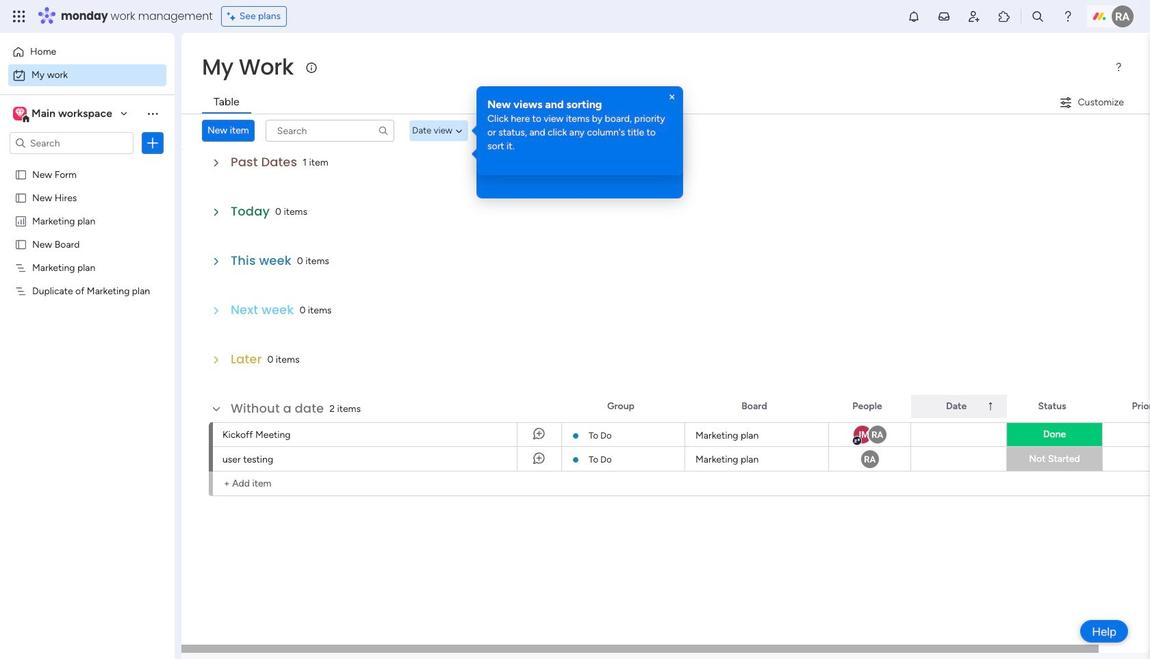 Task type: vqa. For each thing, say whether or not it's contained in the screenshot.
Options ICON
yes



Task type: locate. For each thing, give the bounding box(es) containing it.
option
[[8, 41, 166, 63], [8, 64, 166, 86], [0, 162, 175, 165]]

help image
[[1061, 10, 1075, 23]]

0 vertical spatial public board image
[[14, 168, 27, 181]]

0 vertical spatial close image
[[667, 92, 678, 103]]

heading for first close icon from the bottom
[[487, 121, 672, 136]]

tab
[[202, 92, 251, 114]]

1 heading from the top
[[487, 97, 672, 112]]

1 vertical spatial heading
[[487, 121, 672, 136]]

public dashboard image
[[14, 214, 27, 227]]

list box
[[0, 160, 175, 487]]

0 vertical spatial heading
[[487, 97, 672, 112]]

2 close image from the top
[[667, 115, 678, 126]]

2 public board image from the top
[[14, 191, 27, 204]]

notifications image
[[907, 10, 921, 23]]

sort image
[[985, 401, 996, 412]]

column header
[[911, 395, 1007, 418]]

monday marketplace image
[[998, 10, 1011, 23]]

close image
[[667, 92, 678, 103], [667, 115, 678, 126]]

2 workspace image from the left
[[15, 106, 25, 121]]

public board image
[[14, 238, 27, 251]]

workspace image
[[13, 106, 27, 121], [15, 106, 25, 121]]

2 heading from the top
[[487, 121, 672, 136]]

1 vertical spatial close image
[[667, 115, 678, 126]]

1 vertical spatial public board image
[[14, 191, 27, 204]]

ruby anderson image
[[1112, 5, 1134, 27]]

heading
[[487, 97, 672, 112], [487, 121, 672, 136]]

options image
[[146, 136, 160, 150]]

None search field
[[265, 120, 394, 142]]

public board image
[[14, 168, 27, 181], [14, 191, 27, 204]]

Search in workspace field
[[29, 135, 114, 151]]



Task type: describe. For each thing, give the bounding box(es) containing it.
menu image
[[1113, 62, 1124, 73]]

workspace selection element
[[13, 105, 114, 123]]

2 vertical spatial option
[[0, 162, 175, 165]]

see plans image
[[227, 9, 239, 24]]

search image
[[378, 125, 389, 136]]

1 vertical spatial option
[[8, 64, 166, 86]]

invite members image
[[967, 10, 981, 23]]

1 workspace image from the left
[[13, 106, 27, 121]]

heading for first close icon from the top of the page
[[487, 97, 672, 112]]

Filter dashboard by text search field
[[265, 120, 394, 142]]

select product image
[[12, 10, 26, 23]]

workspace options image
[[146, 107, 160, 120]]

0 vertical spatial option
[[8, 41, 166, 63]]

update feed image
[[937, 10, 951, 23]]

1 close image from the top
[[667, 92, 678, 103]]

1 public board image from the top
[[14, 168, 27, 181]]

search everything image
[[1031, 10, 1045, 23]]



